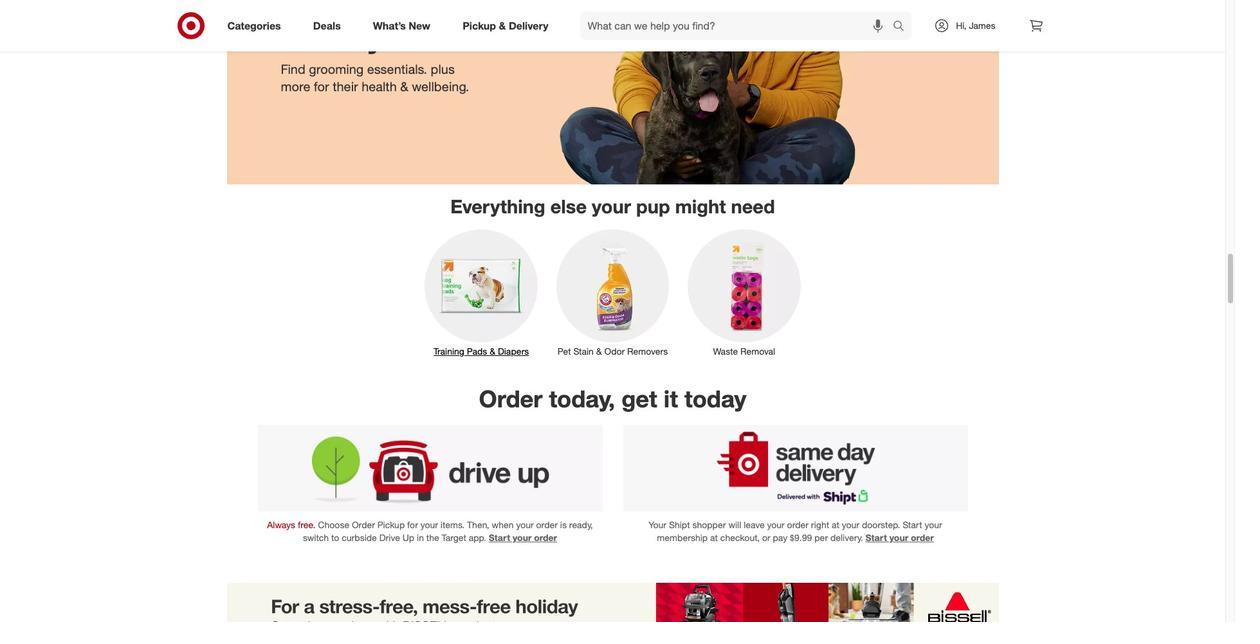 Task type: vqa. For each thing, say whether or not it's contained in the screenshot.
Color
no



Task type: locate. For each thing, give the bounding box(es) containing it.
your up the pay on the bottom of the page
[[767, 520, 785, 531]]

health
[[362, 79, 397, 95]]

pickup up drive
[[377, 520, 405, 531]]

at
[[832, 520, 839, 531], [710, 533, 718, 544]]

& down 'essentials.'
[[400, 79, 408, 95]]

odor
[[604, 346, 625, 357]]

start your order down doorstep.
[[865, 533, 934, 544]]

at right right
[[832, 520, 839, 531]]

pickup left delivery at the left top of page
[[463, 19, 496, 32]]

up
[[403, 533, 414, 544]]

order today, get it today
[[479, 385, 746, 414]]

for
[[314, 79, 329, 95], [407, 520, 418, 531]]

shopper
[[692, 520, 726, 531]]

your
[[592, 195, 631, 218], [420, 520, 438, 531], [516, 520, 534, 531], [767, 520, 785, 531], [842, 520, 859, 531], [925, 520, 942, 531], [513, 533, 532, 544], [889, 533, 908, 544]]

start your order
[[489, 533, 557, 544], [865, 533, 934, 544]]

2 start your order from the left
[[865, 533, 934, 544]]

start right doorstep.
[[903, 520, 922, 531]]

always free.
[[267, 520, 315, 531]]

1 horizontal spatial at
[[832, 520, 839, 531]]

0 horizontal spatial at
[[710, 533, 718, 544]]

get
[[622, 385, 657, 414]]

choose
[[318, 520, 349, 531]]

& left delivery at the left top of page
[[499, 19, 506, 32]]

new
[[409, 19, 430, 32]]

always
[[267, 520, 295, 531]]

pup
[[636, 195, 670, 218]]

else
[[550, 195, 587, 218]]

delivery.
[[830, 533, 863, 544]]

your
[[649, 520, 666, 531]]

start down doorstep.
[[865, 533, 887, 544]]

2 horizontal spatial start
[[903, 520, 922, 531]]

at down shopper
[[710, 533, 718, 544]]

training pads & diapers link
[[416, 227, 547, 359]]

leave
[[744, 520, 765, 531]]

1 vertical spatial pickup
[[377, 520, 405, 531]]

1 vertical spatial at
[[710, 533, 718, 544]]

1 vertical spatial for
[[407, 520, 418, 531]]

order up the "curbside"
[[352, 520, 375, 531]]

pickup
[[463, 19, 496, 32], [377, 520, 405, 531]]

start your order down 'when'
[[489, 533, 557, 544]]

training pads & diapers
[[434, 346, 529, 357]]

0 horizontal spatial start
[[489, 533, 510, 544]]

what's
[[373, 19, 406, 32]]

removal
[[740, 346, 775, 357]]

deals link
[[302, 12, 357, 40]]

delivery
[[509, 19, 548, 32]]

essentials.
[[367, 61, 427, 77]]

your left pup
[[592, 195, 631, 218]]

start down 'when'
[[489, 533, 510, 544]]

start
[[903, 520, 922, 531], [489, 533, 510, 544], [865, 533, 887, 544]]

waste removal link
[[678, 227, 810, 359]]

your down 'when'
[[513, 533, 532, 544]]

everything else your pup might need
[[450, 195, 775, 218]]

membership
[[657, 533, 708, 544]]

app.
[[469, 533, 486, 544]]

switch
[[303, 533, 329, 544]]

healthy
[[281, 20, 383, 56]]

the
[[426, 533, 439, 544]]

1 horizontal spatial start your order
[[865, 533, 934, 544]]

order
[[479, 385, 542, 414], [352, 520, 375, 531]]

stain
[[573, 346, 594, 357]]

1 vertical spatial order
[[352, 520, 375, 531]]

for down 'grooming'
[[314, 79, 329, 95]]

0 horizontal spatial start your order
[[489, 533, 557, 544]]

hi,
[[956, 20, 966, 31]]

What can we help you find? suggestions appear below search field
[[580, 12, 896, 40]]

0 vertical spatial for
[[314, 79, 329, 95]]

doorstep.
[[862, 520, 900, 531]]

1 horizontal spatial pickup
[[463, 19, 496, 32]]

0 horizontal spatial order
[[352, 520, 375, 531]]

advertisement region
[[227, 584, 999, 623]]

might
[[675, 195, 726, 218]]

pet stain & odor removers
[[558, 346, 668, 357]]

for up up
[[407, 520, 418, 531]]

ready,
[[569, 520, 593, 531]]

in
[[417, 533, 424, 544]]

order down diapers
[[479, 385, 542, 414]]

& inside keep 'em healthy find grooming essentials. plus more for their health & wellbeing.
[[400, 79, 408, 95]]

0 vertical spatial at
[[832, 520, 839, 531]]

today,
[[549, 385, 615, 414]]

& right pads
[[490, 346, 495, 357]]

pet
[[558, 346, 571, 357]]

james
[[969, 20, 995, 31]]

&
[[499, 19, 506, 32], [400, 79, 408, 95], [490, 346, 495, 357], [596, 346, 602, 357]]

pet stain & odor removers link
[[547, 227, 678, 359]]

everything
[[450, 195, 545, 218]]

& right stain
[[596, 346, 602, 357]]

more
[[281, 79, 310, 95]]

1 horizontal spatial for
[[407, 520, 418, 531]]

1 horizontal spatial order
[[479, 385, 542, 414]]

drive
[[379, 533, 400, 544]]

0 horizontal spatial for
[[314, 79, 329, 95]]

what's new link
[[362, 12, 447, 40]]

0 horizontal spatial pickup
[[377, 520, 405, 531]]

per
[[814, 533, 828, 544]]

your shipt shopper will leave your order right at your doorstep. start your membership at checkout, or pay $9.99 per delivery.
[[649, 520, 942, 544]]

choose order pickup for your items. then, when your order is ready, switch to curbside drive up in the target app.
[[303, 520, 593, 544]]

your up the
[[420, 520, 438, 531]]

plus
[[431, 61, 455, 77]]

free.
[[298, 520, 315, 531]]

then,
[[467, 520, 489, 531]]

pads
[[467, 346, 487, 357]]

keep 'em healthy find grooming essentials. plus more for their health & wellbeing.
[[281, 0, 469, 95]]

order
[[536, 520, 558, 531], [787, 520, 809, 531], [534, 533, 557, 544], [911, 533, 934, 544]]



Task type: describe. For each thing, give the bounding box(es) containing it.
$9.99
[[790, 533, 812, 544]]

waste
[[713, 346, 738, 357]]

drive up image
[[258, 425, 602, 512]]

pickup inside the 'choose order pickup for your items. then, when your order is ready, switch to curbside drive up in the target app.'
[[377, 520, 405, 531]]

today
[[684, 385, 746, 414]]

1 start your order from the left
[[489, 533, 557, 544]]

your right doorstep.
[[925, 520, 942, 531]]

categories
[[227, 19, 281, 32]]

items.
[[440, 520, 465, 531]]

grooming
[[309, 61, 364, 77]]

1 horizontal spatial start
[[865, 533, 887, 544]]

for inside keep 'em healthy find grooming essentials. plus more for their health & wellbeing.
[[314, 79, 329, 95]]

checkout,
[[720, 533, 760, 544]]

'em
[[361, 0, 410, 27]]

order inside the 'choose order pickup for your items. then, when your order is ready, switch to curbside drive up in the target app.'
[[352, 520, 375, 531]]

your up delivery.
[[842, 520, 859, 531]]

training
[[434, 346, 464, 357]]

search button
[[887, 12, 918, 42]]

right
[[811, 520, 829, 531]]

shipt
[[669, 520, 690, 531]]

same day delivery. delivered by shipt. image
[[623, 425, 968, 512]]

their
[[333, 79, 358, 95]]

or
[[762, 533, 770, 544]]

search
[[887, 20, 918, 33]]

when
[[492, 520, 514, 531]]

it
[[664, 385, 678, 414]]

waste removal
[[713, 346, 775, 357]]

removers
[[627, 346, 668, 357]]

0 vertical spatial pickup
[[463, 19, 496, 32]]

will
[[728, 520, 741, 531]]

for inside the 'choose order pickup for your items. then, when your order is ready, switch to curbside drive up in the target app.'
[[407, 520, 418, 531]]

what's new
[[373, 19, 430, 32]]

curbside
[[342, 533, 377, 544]]

pickup & delivery link
[[452, 12, 564, 40]]

is
[[560, 520, 567, 531]]

keep
[[281, 0, 353, 27]]

pay
[[773, 533, 787, 544]]

order inside the 'choose order pickup for your items. then, when your order is ready, switch to curbside drive up in the target app.'
[[536, 520, 558, 531]]

diapers
[[498, 346, 529, 357]]

find
[[281, 61, 305, 77]]

your right 'when'
[[516, 520, 534, 531]]

your down doorstep.
[[889, 533, 908, 544]]

categories link
[[216, 12, 297, 40]]

hi, james
[[956, 20, 995, 31]]

0 vertical spatial order
[[479, 385, 542, 414]]

to
[[331, 533, 339, 544]]

wellbeing.
[[412, 79, 469, 95]]

pickup & delivery
[[463, 19, 548, 32]]

need
[[731, 195, 775, 218]]

target
[[442, 533, 466, 544]]

start inside your shipt shopper will leave your order right at your doorstep. start your membership at checkout, or pay $9.99 per delivery.
[[903, 520, 922, 531]]

order inside your shipt shopper will leave your order right at your doorstep. start your membership at checkout, or pay $9.99 per delivery.
[[787, 520, 809, 531]]

deals
[[313, 19, 341, 32]]



